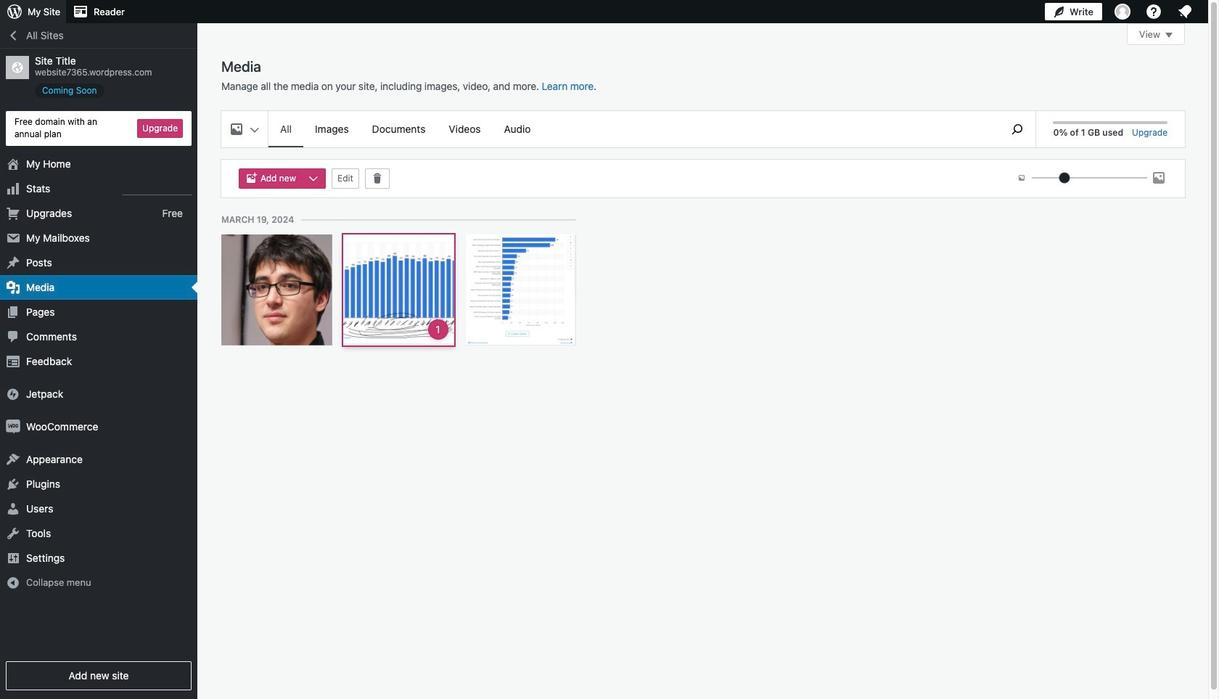 Task type: describe. For each thing, give the bounding box(es) containing it.
1 img image from the top
[[6, 387, 20, 401]]

thispersondoesnotexist.com image
[[221, 235, 332, 345]]

edited graph image
[[343, 235, 454, 345]]

highest hourly views 0 image
[[123, 186, 192, 195]]

2 img image from the top
[[6, 419, 20, 434]]

get_image_file (2) image
[[465, 235, 576, 345]]

open search image
[[1000, 121, 1037, 138]]



Task type: vqa. For each thing, say whether or not it's contained in the screenshot.
"number field"
no



Task type: locate. For each thing, give the bounding box(es) containing it.
menu
[[269, 111, 993, 147]]

main content
[[221, 23, 1186, 353]]

0 vertical spatial img image
[[6, 387, 20, 401]]

img image
[[6, 387, 20, 401], [6, 419, 20, 434]]

None range field
[[1032, 171, 1148, 184]]

manage your notifications image
[[1177, 3, 1195, 20]]

group
[[239, 168, 332, 189]]

None search field
[[1000, 111, 1037, 147]]

1 vertical spatial img image
[[6, 419, 20, 434]]

help image
[[1146, 3, 1163, 20]]

closed image
[[1166, 33, 1174, 38]]

my profile image
[[1115, 4, 1131, 20]]



